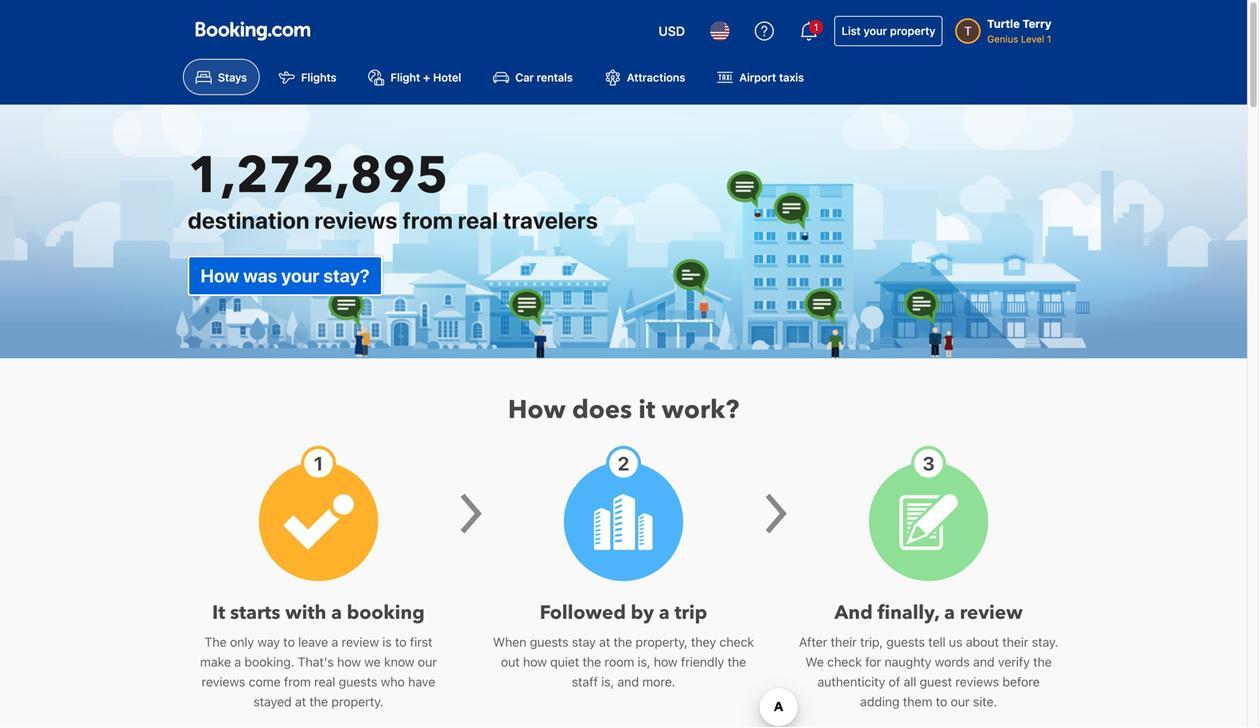 Task type: locate. For each thing, give the bounding box(es) containing it.
booking.
[[245, 654, 295, 670]]

their up verify
[[1003, 635, 1029, 650]]

reviews up "site."
[[956, 674, 1000, 689]]

hotel
[[433, 71, 462, 84]]

to down 'guest'
[[936, 694, 948, 709]]

0 horizontal spatial and
[[618, 674, 639, 689]]

1 vertical spatial is,
[[602, 674, 615, 689]]

make
[[200, 654, 231, 670]]

work?
[[662, 393, 740, 427]]

0 horizontal spatial from
[[284, 674, 311, 689]]

is, right staff
[[602, 674, 615, 689]]

1 horizontal spatial from
[[403, 206, 453, 233]]

1 horizontal spatial their
[[1003, 635, 1029, 650]]

them
[[904, 694, 933, 709]]

is, right room
[[638, 654, 651, 670]]

your right list on the right of the page
[[864, 24, 888, 37]]

and finally, a review
[[835, 600, 1023, 626]]

1 how from the left
[[337, 654, 361, 670]]

2 how from the left
[[523, 654, 547, 670]]

quiet
[[551, 654, 580, 670]]

0 vertical spatial from
[[403, 206, 453, 233]]

0 vertical spatial and
[[974, 654, 995, 670]]

how
[[337, 654, 361, 670], [523, 654, 547, 670], [654, 654, 678, 670]]

2 horizontal spatial reviews
[[956, 674, 1000, 689]]

leave
[[298, 635, 328, 650]]

1 horizontal spatial review
[[960, 600, 1023, 626]]

0 horizontal spatial review
[[342, 635, 379, 650]]

to right way
[[283, 635, 295, 650]]

at right stayed
[[295, 694, 306, 709]]

finally,
[[878, 600, 940, 626]]

real inside 1,629,601 destination reviews from real travelers
[[458, 206, 498, 233]]

for
[[866, 654, 882, 670]]

their
[[831, 635, 857, 650], [1003, 635, 1029, 650]]

1 vertical spatial our
[[951, 694, 970, 709]]

check right they
[[720, 635, 755, 650]]

airport taxis
[[740, 71, 805, 84]]

2 horizontal spatial to
[[936, 694, 948, 709]]

1 vertical spatial real
[[314, 674, 336, 689]]

our
[[418, 654, 437, 670], [951, 694, 970, 709]]

stay
[[572, 635, 596, 650]]

check inside when guests stay at the property, they check out how quiet the room is, how friendly the staff is, and more.
[[720, 635, 755, 650]]

1 horizontal spatial check
[[828, 654, 862, 670]]

real down the that's
[[314, 674, 336, 689]]

our up have
[[418, 654, 437, 670]]

booking
[[347, 600, 425, 626]]

3 how from the left
[[654, 654, 678, 670]]

how left we
[[337, 654, 361, 670]]

to right is
[[395, 635, 407, 650]]

1 vertical spatial review
[[342, 635, 379, 650]]

1 horizontal spatial at
[[599, 635, 611, 650]]

the right friendly
[[728, 654, 747, 670]]

and down room
[[618, 674, 639, 689]]

1 horizontal spatial 1
[[815, 21, 819, 33]]

guests inside when guests stay at the property, they check out how quiet the room is, how friendly the staff is, and more.
[[530, 635, 569, 650]]

about
[[966, 635, 1000, 650]]

our left "site."
[[951, 694, 970, 709]]

1 vertical spatial your
[[281, 265, 320, 286]]

check up authenticity
[[828, 654, 862, 670]]

0 vertical spatial at
[[599, 635, 611, 650]]

guests up the quiet
[[530, 635, 569, 650]]

the down 'stay.'
[[1034, 654, 1053, 670]]

car
[[516, 71, 534, 84]]

how left was
[[201, 265, 239, 286]]

a
[[331, 600, 342, 626], [659, 600, 670, 626], [945, 600, 956, 626], [332, 635, 338, 650], [234, 654, 241, 670]]

the left property.
[[310, 694, 328, 709]]

verify
[[999, 654, 1031, 670]]

2 horizontal spatial guests
[[887, 635, 926, 650]]

words
[[935, 654, 970, 670]]

guests inside the only way to leave a review is to first make a booking. that's how we know our reviews come from real guests who have stayed at the property.
[[339, 674, 378, 689]]

come
[[249, 674, 281, 689]]

1 vertical spatial from
[[284, 674, 311, 689]]

1 horizontal spatial how
[[508, 393, 566, 427]]

rentals
[[537, 71, 573, 84]]

0 horizontal spatial your
[[281, 265, 320, 286]]

0 horizontal spatial our
[[418, 654, 437, 670]]

review up we
[[342, 635, 379, 650]]

how down property,
[[654, 654, 678, 670]]

our inside the after their trip, guests tell us about their stay. we check for naughty words and verify the authenticity of all guest reviews before adding them to our site.
[[951, 694, 970, 709]]

how right out
[[523, 654, 547, 670]]

how left does
[[508, 393, 566, 427]]

the up staff
[[583, 654, 602, 670]]

to
[[283, 635, 295, 650], [395, 635, 407, 650], [936, 694, 948, 709]]

they
[[691, 635, 717, 650]]

1 vertical spatial at
[[295, 694, 306, 709]]

0 horizontal spatial is,
[[602, 674, 615, 689]]

only
[[230, 635, 254, 650]]

your right was
[[281, 265, 320, 286]]

3
[[923, 452, 935, 475]]

0 horizontal spatial check
[[720, 635, 755, 650]]

0 vertical spatial our
[[418, 654, 437, 670]]

usd button
[[649, 12, 695, 50]]

reviews inside 1,629,601 destination reviews from real travelers
[[315, 206, 398, 233]]

how for it starts with a booking
[[337, 654, 361, 670]]

1 vertical spatial how
[[508, 393, 566, 427]]

0 vertical spatial your
[[864, 24, 888, 37]]

at
[[599, 635, 611, 650], [295, 694, 306, 709]]

the inside the after their trip, guests tell us about their stay. we check for naughty words and verify the authenticity of all guest reviews before adding them to our site.
[[1034, 654, 1053, 670]]

your
[[864, 24, 888, 37], [281, 265, 320, 286]]

1 horizontal spatial is,
[[638, 654, 651, 670]]

0 horizontal spatial 1
[[314, 452, 323, 475]]

how was your stay?
[[201, 265, 370, 286]]

1 button
[[790, 12, 829, 50]]

starts
[[230, 600, 281, 626]]

real
[[458, 206, 498, 233], [314, 674, 336, 689]]

flight + hotel link
[[356, 59, 474, 95]]

1 inside turtle terry genius level 1
[[1048, 33, 1052, 45]]

guests
[[530, 635, 569, 650], [887, 635, 926, 650], [339, 674, 378, 689]]

the
[[614, 635, 633, 650], [583, 654, 602, 670], [728, 654, 747, 670], [1034, 654, 1053, 670], [310, 694, 328, 709]]

1 horizontal spatial how
[[523, 654, 547, 670]]

1 vertical spatial check
[[828, 654, 862, 670]]

guests up property.
[[339, 674, 378, 689]]

destination
[[188, 206, 310, 233]]

2 horizontal spatial 1
[[1048, 33, 1052, 45]]

reviews inside the only way to leave a review is to first make a booking. that's how we know our reviews come from real guests who have stayed at the property.
[[202, 674, 245, 689]]

guests up naughty
[[887, 635, 926, 650]]

and inside when guests stay at the property, they check out how quiet the room is, how friendly the staff is, and more.
[[618, 674, 639, 689]]

at right stay
[[599, 635, 611, 650]]

and down about
[[974, 654, 995, 670]]

real inside the only way to leave a review is to first make a booking. that's how we know our reviews come from real guests who have stayed at the property.
[[314, 674, 336, 689]]

reviews down make
[[202, 674, 245, 689]]

how inside the only way to leave a review is to first make a booking. that's how we know our reviews come from real guests who have stayed at the property.
[[337, 654, 361, 670]]

2
[[618, 452, 630, 475]]

who
[[381, 674, 405, 689]]

1 horizontal spatial real
[[458, 206, 498, 233]]

1 their from the left
[[831, 635, 857, 650]]

how for how does it work?
[[508, 393, 566, 427]]

guest
[[920, 674, 953, 689]]

terry
[[1023, 17, 1052, 30]]

review up about
[[960, 600, 1023, 626]]

it
[[639, 393, 656, 427]]

0 horizontal spatial guests
[[339, 674, 378, 689]]

0 vertical spatial 1
[[815, 21, 819, 33]]

tell
[[929, 635, 946, 650]]

1 horizontal spatial our
[[951, 694, 970, 709]]

real left travelers
[[458, 206, 498, 233]]

stayed
[[254, 694, 292, 709]]

it
[[212, 600, 225, 626]]

0 horizontal spatial how
[[201, 265, 239, 286]]

naughty
[[885, 654, 932, 670]]

1 horizontal spatial guests
[[530, 635, 569, 650]]

reviews up the "stay?"
[[315, 206, 398, 233]]

0 horizontal spatial reviews
[[202, 674, 245, 689]]

0 vertical spatial how
[[201, 265, 239, 286]]

1 vertical spatial 1
[[1048, 33, 1052, 45]]

review inside the only way to leave a review is to first make a booking. that's how we know our reviews come from real guests who have stayed at the property.
[[342, 635, 379, 650]]

airport
[[740, 71, 777, 84]]

0 horizontal spatial at
[[295, 694, 306, 709]]

0 vertical spatial real
[[458, 206, 498, 233]]

0 horizontal spatial how
[[337, 654, 361, 670]]

1 horizontal spatial and
[[974, 654, 995, 670]]

we
[[806, 654, 824, 670]]

review
[[960, 600, 1023, 626], [342, 635, 379, 650]]

0 vertical spatial check
[[720, 635, 755, 650]]

from
[[403, 206, 453, 233], [284, 674, 311, 689]]

taxis
[[780, 71, 805, 84]]

0 horizontal spatial their
[[831, 635, 857, 650]]

a up us
[[945, 600, 956, 626]]

1 horizontal spatial your
[[864, 24, 888, 37]]

their left the trip,
[[831, 635, 857, 650]]

car rentals
[[516, 71, 573, 84]]

staff
[[572, 674, 598, 689]]

check
[[720, 635, 755, 650], [828, 654, 862, 670]]

1 horizontal spatial reviews
[[315, 206, 398, 233]]

2 horizontal spatial how
[[654, 654, 678, 670]]

and
[[835, 600, 873, 626]]

is,
[[638, 654, 651, 670], [602, 674, 615, 689]]

reviews
[[315, 206, 398, 233], [202, 674, 245, 689], [956, 674, 1000, 689]]

1 vertical spatial and
[[618, 674, 639, 689]]

our inside the only way to leave a review is to first make a booking. that's how we know our reviews come from real guests who have stayed at the property.
[[418, 654, 437, 670]]

0 horizontal spatial real
[[314, 674, 336, 689]]

and
[[974, 654, 995, 670], [618, 674, 639, 689]]



Task type: describe. For each thing, give the bounding box(es) containing it.
reviews inside the after their trip, guests tell us about their stay. we check for naughty words and verify the authenticity of all guest reviews before adding them to our site.
[[956, 674, 1000, 689]]

is
[[383, 635, 392, 650]]

airport taxis link
[[705, 59, 817, 95]]

flight + hotel
[[391, 71, 462, 84]]

how does it work?
[[508, 393, 740, 427]]

attractions
[[627, 71, 686, 84]]

0 vertical spatial review
[[960, 600, 1023, 626]]

from inside the only way to leave a review is to first make a booking. that's how we know our reviews come from real guests who have stayed at the property.
[[284, 674, 311, 689]]

the only way to leave a review is to first make a booking. that's how we know our reviews come from real guests who have stayed at the property.
[[200, 635, 437, 709]]

a right by
[[659, 600, 670, 626]]

travelers
[[503, 206, 598, 233]]

before
[[1003, 674, 1040, 689]]

turtle terry genius level 1
[[988, 17, 1052, 45]]

attractions link
[[592, 59, 698, 95]]

genius
[[988, 33, 1019, 45]]

1 horizontal spatial to
[[395, 635, 407, 650]]

that's
[[298, 654, 334, 670]]

stays
[[218, 71, 247, 84]]

+
[[423, 71, 430, 84]]

0 horizontal spatial to
[[283, 635, 295, 650]]

at inside when guests stay at the property, they check out how quiet the room is, how friendly the staff is, and more.
[[599, 635, 611, 650]]

0 vertical spatial is,
[[638, 654, 651, 670]]

property.
[[332, 694, 384, 709]]

when guests stay at the property, they check out how quiet the room is, how friendly the staff is, and more.
[[493, 635, 755, 689]]

all
[[904, 674, 917, 689]]

1 inside button
[[815, 21, 819, 33]]

from inside 1,629,601 destination reviews from real travelers
[[403, 206, 453, 233]]

stay?
[[324, 265, 370, 286]]

site.
[[974, 694, 998, 709]]

after their trip, guests tell us about their stay. we check for naughty words and verify the authenticity of all guest reviews before adding them to our site.
[[799, 635, 1059, 709]]

list your property link
[[835, 16, 943, 46]]

a down only at bottom
[[234, 654, 241, 670]]

how for followed by a trip
[[654, 654, 678, 670]]

it starts with a booking
[[212, 600, 425, 626]]

followed by a trip
[[540, 600, 708, 626]]

property
[[891, 24, 936, 37]]

more.
[[643, 674, 676, 689]]

flight
[[391, 71, 420, 84]]

when
[[493, 635, 527, 650]]

stay.
[[1032, 635, 1059, 650]]

know
[[384, 654, 415, 670]]

of
[[889, 674, 901, 689]]

usd
[[659, 23, 685, 39]]

have
[[408, 674, 436, 689]]

trip
[[675, 600, 708, 626]]

the inside the only way to leave a review is to first make a booking. that's how we know our reviews come from real guests who have stayed at the property.
[[310, 694, 328, 709]]

a right with
[[331, 600, 342, 626]]

authenticity
[[818, 674, 886, 689]]

2 their from the left
[[1003, 635, 1029, 650]]

car rentals link
[[481, 59, 586, 95]]

level
[[1022, 33, 1045, 45]]

out
[[501, 654, 520, 670]]

we
[[365, 654, 381, 670]]

guests inside the after their trip, guests tell us about their stay. we check for naughty words and verify the authenticity of all guest reviews before adding them to our site.
[[887, 635, 926, 650]]

after
[[799, 635, 828, 650]]

followed
[[540, 600, 626, 626]]

1,629,601
[[188, 141, 449, 211]]

booking.com online hotel reservations image
[[196, 21, 310, 41]]

at inside the only way to leave a review is to first make a booking. that's how we know our reviews come from real guests who have stayed at the property.
[[295, 694, 306, 709]]

2 vertical spatial 1
[[314, 452, 323, 475]]

adding
[[861, 694, 900, 709]]

trip,
[[861, 635, 884, 650]]

list
[[842, 24, 861, 37]]

first
[[410, 635, 433, 650]]

way
[[258, 635, 280, 650]]

flights
[[301, 71, 337, 84]]

check inside the after their trip, guests tell us about their stay. we check for naughty words and verify the authenticity of all guest reviews before adding them to our site.
[[828, 654, 862, 670]]

room
[[605, 654, 635, 670]]

was
[[243, 265, 278, 286]]

list your property
[[842, 24, 936, 37]]

the
[[205, 635, 227, 650]]

a right "leave"
[[332, 635, 338, 650]]

the up room
[[614, 635, 633, 650]]

does
[[572, 393, 632, 427]]

and inside the after their trip, guests tell us about their stay. we check for naughty words and verify the authenticity of all guest reviews before adding them to our site.
[[974, 654, 995, 670]]

with
[[285, 600, 327, 626]]

us
[[950, 635, 963, 650]]

how for how was your stay?
[[201, 265, 239, 286]]

how was your stay? link
[[188, 256, 383, 296]]

stays link
[[183, 59, 260, 95]]

flights link
[[266, 59, 349, 95]]

friendly
[[681, 654, 725, 670]]

property,
[[636, 635, 688, 650]]

turtle
[[988, 17, 1020, 30]]

to inside the after their trip, guests tell us about their stay. we check for naughty words and verify the authenticity of all guest reviews before adding them to our site.
[[936, 694, 948, 709]]



Task type: vqa. For each thing, say whether or not it's contained in the screenshot.


